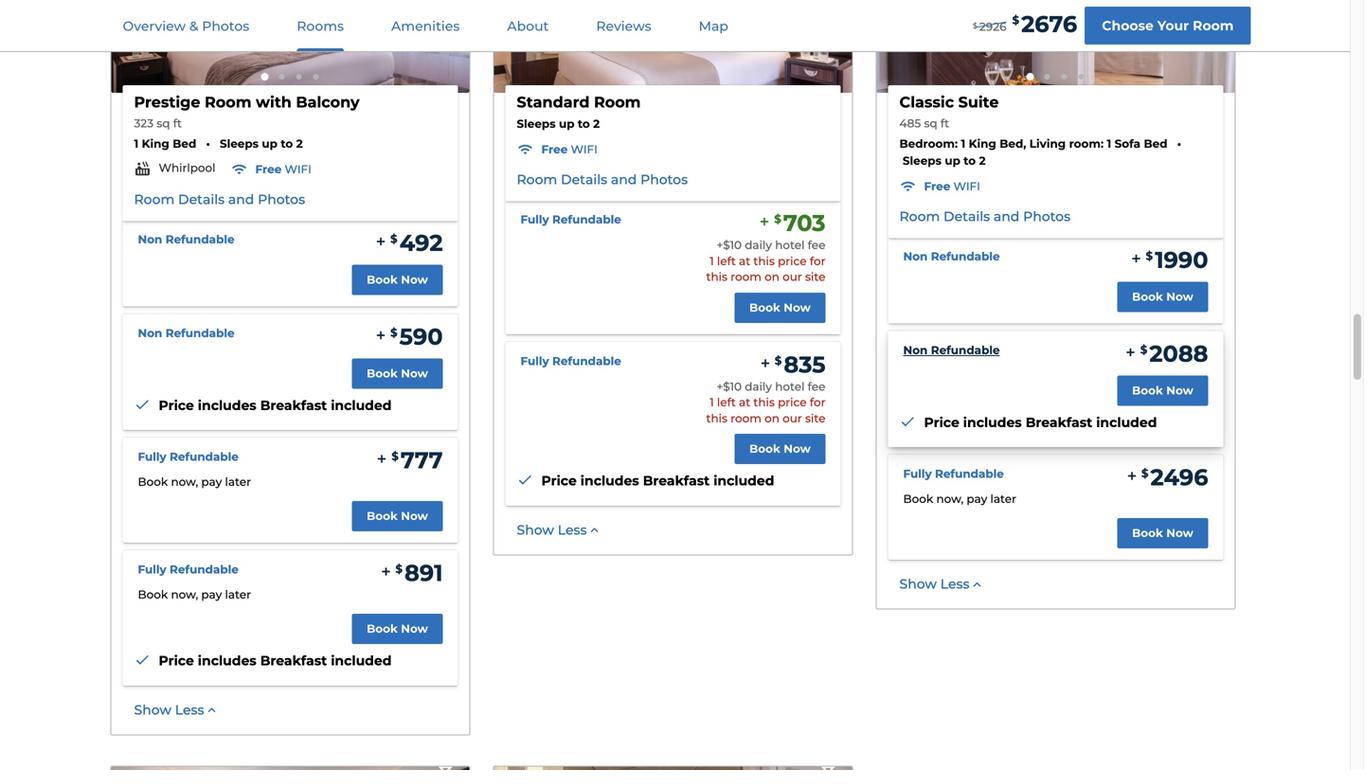 Task type: locate. For each thing, give the bounding box(es) containing it.
2 vertical spatial show less
[[134, 702, 204, 718]]

photo carousel region
[[111, 0, 469, 93], [877, 0, 1235, 93], [111, 767, 469, 770], [494, 767, 852, 770]]

1 our from the top
[[783, 270, 802, 284]]

details down bedroom:
[[944, 208, 990, 224]]

now for 492
[[401, 273, 428, 286]]

2 go to image #3 image from the left
[[1062, 74, 1067, 80]]

2 ft from the left
[[941, 117, 949, 130]]

sq inside the prestige room with balcony 323 sq ft 1 king bed   •   sleeps up to 2
[[157, 117, 170, 130]]

site
[[805, 270, 826, 284], [805, 412, 826, 425]]

1 inside the prestige room with balcony 323 sq ft 1 king bed   •   sleeps up to 2
[[134, 137, 139, 150]]

book now button down the $ 2088
[[1117, 375, 1208, 406]]

later
[[225, 475, 251, 489], [990, 492, 1017, 506], [225, 588, 251, 602]]

1 vertical spatial less
[[940, 576, 970, 592]]

now down 2088
[[1166, 383, 1194, 397]]

sleeps down "standard"
[[517, 117, 556, 131]]

0 horizontal spatial free wifi
[[255, 162, 312, 176]]

price down $ 835
[[778, 396, 807, 409]]

2 vertical spatial now,
[[171, 588, 198, 602]]

fully refundable button
[[521, 212, 621, 228], [521, 353, 621, 369], [138, 449, 239, 465], [903, 466, 1004, 482], [138, 562, 239, 578]]

2 horizontal spatial free wifi
[[924, 179, 980, 193]]

now, for 2088
[[936, 492, 964, 506]]

to down "standard"
[[578, 117, 590, 131]]

go to image #4 image up balcony
[[313, 74, 319, 80]]

1 go to image #4 image from the left
[[313, 74, 319, 80]]

book now button down $ 891
[[352, 614, 443, 644]]

$ left 777
[[391, 449, 399, 463]]

$ right 2926
[[1012, 13, 1019, 27]]

0 vertical spatial show less
[[517, 522, 587, 538]]

included
[[331, 397, 392, 413], [1096, 414, 1157, 430], [714, 473, 774, 489], [331, 653, 392, 669]]

$ inside $ 777
[[391, 449, 399, 463]]

$ inside $ 891
[[395, 562, 403, 576]]

room details and photos button
[[517, 171, 688, 189], [134, 190, 305, 209], [900, 207, 1071, 226]]

$ left 2088
[[1140, 343, 1148, 357]]

free wifi down the prestige room with balcony 323 sq ft 1 king bed   •   sleeps up to 2
[[255, 162, 312, 176]]

now down 2496
[[1166, 526, 1194, 540]]

1 horizontal spatial 2
[[593, 117, 600, 131]]

this
[[754, 254, 775, 268], [706, 270, 728, 284], [754, 396, 775, 409], [706, 412, 728, 425]]

tab list containing overview & photos
[[99, 0, 752, 51]]

price includes breakfast included for 590
[[159, 397, 392, 413]]

$ 835
[[775, 351, 826, 378]]

amenities button
[[369, 1, 483, 51]]

1 hotel from the top
[[775, 238, 805, 252]]

details down whirlpool
[[178, 191, 225, 207]]

$ inside $ 492
[[390, 232, 398, 246]]

0 horizontal spatial sq
[[157, 117, 170, 130]]

and down bed,
[[994, 208, 1020, 224]]

book now for 2496
[[1132, 526, 1194, 540]]

1 left from the top
[[717, 254, 736, 268]]

site down 835 at the top
[[805, 412, 826, 425]]

323
[[134, 117, 154, 130]]

0 vertical spatial free
[[541, 143, 568, 156]]

about button
[[484, 1, 572, 51]]

room details and photos for 492
[[134, 191, 305, 207]]

now down $ 590
[[401, 366, 428, 380]]

price down $ 703 at the top
[[778, 254, 807, 268]]

book now button for 590
[[352, 358, 443, 389]]

1 for from the top
[[810, 254, 826, 268]]

2 vertical spatial show
[[134, 702, 171, 718]]

+$10 for 703
[[717, 238, 742, 252]]

0 vertical spatial free wifi
[[541, 143, 598, 156]]

tab list
[[99, 0, 752, 51]]

1 vertical spatial sleeps
[[903, 154, 942, 168]]

$ inside $ 2496
[[1141, 467, 1149, 480]]

1 vertical spatial and
[[228, 191, 254, 207]]

fully for wifi
[[521, 213, 549, 226]]

$ left the 891
[[395, 562, 403, 576]]

1 horizontal spatial show
[[517, 522, 554, 538]]

1 vertical spatial for
[[810, 396, 826, 409]]

daily for 703
[[745, 238, 772, 252]]

non for 2088
[[903, 343, 928, 357]]

on down $ 835
[[765, 412, 780, 425]]

1 vertical spatial now,
[[936, 492, 964, 506]]

1 horizontal spatial room details and photos button
[[517, 171, 688, 189]]

price includes breakfast included
[[159, 397, 392, 413], [924, 414, 1157, 430], [541, 473, 774, 489], [159, 653, 392, 669]]

for
[[810, 254, 826, 268], [810, 396, 826, 409]]

0 vertical spatial our
[[783, 270, 802, 284]]

wifi
[[571, 143, 598, 156], [285, 162, 312, 176], [954, 179, 980, 193]]

sleeps down bedroom:
[[903, 154, 942, 168]]

room left with
[[205, 93, 252, 111]]

$ for 492
[[390, 232, 398, 246]]

non refundable button
[[138, 231, 235, 247], [903, 248, 1000, 264], [138, 325, 235, 341], [903, 342, 1000, 358]]

$ for 2088
[[1140, 343, 1148, 357]]

$ for 2496
[[1141, 467, 1149, 480]]

up down "standard"
[[559, 117, 575, 131]]

show for show less "button" to the top
[[517, 522, 554, 538]]

now down $ 891
[[401, 622, 428, 636]]

1 king from the left
[[142, 137, 169, 150]]

includes
[[198, 397, 256, 413], [963, 414, 1022, 430], [581, 473, 639, 489], [198, 653, 256, 669]]

fee down 703
[[808, 238, 826, 252]]

details for 492
[[178, 191, 225, 207]]

2 vertical spatial later
[[225, 588, 251, 602]]

1 horizontal spatial king
[[969, 137, 996, 150]]

show
[[517, 522, 554, 538], [900, 576, 937, 592], [134, 702, 171, 718]]

room
[[731, 270, 762, 284], [731, 412, 762, 425]]

go to image #3 image
[[296, 74, 302, 80], [1062, 74, 1067, 80]]

photos for standard room
[[641, 172, 688, 188]]

details down standard room sleeps up to 2 at the left top of the page
[[561, 172, 607, 188]]

1 price from the top
[[778, 254, 807, 268]]

free down standard room sleeps up to 2 at the left top of the page
[[541, 143, 568, 156]]

1 vertical spatial 2
[[296, 137, 303, 150]]

0 horizontal spatial sleeps
[[517, 117, 556, 131]]

non refundable button for 492
[[138, 231, 235, 247]]

1
[[134, 137, 139, 150], [961, 137, 966, 150], [1107, 137, 1111, 150], [710, 254, 714, 268], [710, 396, 714, 409]]

to down with
[[281, 137, 293, 150]]

0 horizontal spatial room details and photos button
[[134, 190, 305, 209]]

about
[[507, 18, 549, 34]]

book now button for 777
[[352, 501, 443, 532]]

daily
[[745, 238, 772, 252], [745, 380, 772, 393]]

2 for from the top
[[810, 396, 826, 409]]

+$10 daily hotel fee 1 left at this price for this room on our site
[[706, 238, 826, 284], [706, 380, 826, 425]]

1 vertical spatial price
[[778, 396, 807, 409]]

rooms
[[297, 18, 344, 34]]

book now, pay later for 590
[[138, 475, 251, 489]]

left for 835
[[717, 396, 736, 409]]

now for 777
[[401, 509, 428, 523]]

free down the prestige room with balcony 323 sq ft 1 king bed   •   sleeps up to 2
[[255, 162, 282, 176]]

at
[[739, 254, 750, 268], [739, 396, 750, 409]]

$ inside the $ 2088
[[1140, 343, 1148, 357]]

book now, pay later
[[138, 475, 251, 489], [903, 492, 1017, 506], [138, 588, 251, 602]]

go to image #4 image
[[313, 74, 319, 80], [1079, 74, 1084, 80]]

+$10 daily hotel fee 1 left at this price for this room on our site down $ 703 at the top
[[706, 238, 826, 284]]

book now for 891
[[367, 622, 428, 636]]

up inside classic suite 485 sq ft bedroom: 1 king bed, living room: 1 sofa bed   • sleeps up to 2
[[945, 154, 961, 168]]

on for 835
[[765, 412, 780, 425]]

non refundable for 492
[[138, 232, 235, 246]]

1 go to image #3 image from the left
[[296, 74, 302, 80]]

2 go to image #4 image from the left
[[1079, 74, 1084, 80]]

suite
[[958, 93, 999, 111]]

0 vertical spatial to
[[578, 117, 590, 131]]

1 room from the top
[[731, 270, 762, 284]]

sq up bedroom:
[[924, 117, 938, 130]]

photos inside overview & photos button
[[202, 18, 249, 34]]

non refundable button for 590
[[138, 325, 235, 341]]

book now down $ 2496
[[1132, 526, 1194, 540]]

2
[[593, 117, 600, 131], [296, 137, 303, 150], [979, 154, 986, 168]]

ft down the prestige
[[173, 117, 182, 130]]

2 daily from the top
[[745, 380, 772, 393]]

free wifi down bedroom:
[[924, 179, 980, 193]]

now down $ 777
[[401, 509, 428, 523]]

room details and photos button down bed,
[[900, 207, 1071, 226]]

0 vertical spatial now,
[[171, 475, 198, 489]]

0 vertical spatial hotel
[[775, 238, 805, 252]]

go to image #2 image
[[279, 74, 285, 80], [1044, 74, 1050, 80]]

and down standard room sleeps up to 2 at the left top of the page
[[611, 172, 637, 188]]

1 vertical spatial left
[[717, 396, 736, 409]]

book now button down $ 777
[[352, 501, 443, 532]]

king
[[142, 137, 169, 150], [969, 137, 996, 150]]

0 horizontal spatial king
[[142, 137, 169, 150]]

2 horizontal spatial 2
[[979, 154, 986, 168]]

0 vertical spatial sleeps
[[517, 117, 556, 131]]

book now down $ 590
[[367, 366, 428, 380]]

1 vertical spatial daily
[[745, 380, 772, 393]]

2 horizontal spatial less
[[940, 576, 970, 592]]

2 vertical spatial less
[[175, 702, 204, 718]]

2 site from the top
[[805, 412, 826, 425]]

1 go to image #2 image from the left
[[279, 74, 285, 80]]

book now button down $ 590
[[352, 358, 443, 389]]

sq inside classic suite 485 sq ft bedroom: 1 king bed, living room: 1 sofa bed   • sleeps up to 2
[[924, 117, 938, 130]]

1 vertical spatial to
[[281, 137, 293, 150]]

book now down $ 777
[[367, 509, 428, 523]]

for down 835 at the top
[[810, 396, 826, 409]]

refundable
[[552, 213, 621, 226], [166, 232, 235, 246], [931, 249, 1000, 263], [166, 326, 235, 340], [931, 343, 1000, 357], [552, 354, 621, 368], [170, 450, 239, 464], [935, 467, 1004, 481], [170, 563, 239, 577]]

go to image #4 image up classic suite 485 sq ft bedroom: 1 king bed, living room: 1 sofa bed   • sleeps up to 2
[[1079, 74, 1084, 80]]

0 vertical spatial on
[[765, 270, 780, 284]]

ft up bedroom:
[[941, 117, 949, 130]]

$ left 492
[[390, 232, 398, 246]]

non refundable for 590
[[138, 326, 235, 340]]

price
[[159, 397, 194, 413], [924, 414, 959, 430], [541, 473, 577, 489], [159, 653, 194, 669]]

1 vertical spatial on
[[765, 412, 780, 425]]

1 sq from the left
[[157, 117, 170, 130]]

free wifi down standard room sleeps up to 2 at the left top of the page
[[541, 143, 598, 156]]

0 vertical spatial room
[[731, 270, 762, 284]]

non
[[138, 232, 162, 246], [903, 249, 928, 263], [138, 326, 162, 340], [903, 343, 928, 357]]

$ inside $ 590
[[390, 326, 398, 340]]

price for 590
[[159, 397, 194, 413]]

2 vertical spatial wifi
[[954, 179, 980, 193]]

2 at from the top
[[739, 396, 750, 409]]

0 vertical spatial site
[[805, 270, 826, 284]]

0 vertical spatial 2
[[593, 117, 600, 131]]

wifi for classic suite
[[954, 179, 980, 193]]

2 horizontal spatial room details and photos button
[[900, 207, 1071, 226]]

$ left '1990'
[[1146, 249, 1153, 263]]

1 on from the top
[[765, 270, 780, 284]]

2 +$10 from the top
[[717, 380, 742, 393]]

show less
[[517, 522, 587, 538], [900, 576, 970, 592], [134, 702, 204, 718]]

book now button down $ 1990
[[1117, 282, 1208, 312]]

hotel down $ 703 at the top
[[775, 238, 805, 252]]

go to image #3 image for 1990
[[1062, 74, 1067, 80]]

prestige room with balcony 323 sq ft 1 king bed   •   sleeps up to 2
[[134, 93, 360, 150]]

0 horizontal spatial go to image #2 image
[[279, 74, 285, 80]]

0 vertical spatial daily
[[745, 238, 772, 252]]

go to image #1 image down $ 2926 $ 2676
[[1026, 73, 1034, 81]]

+$10 for 835
[[717, 380, 742, 393]]

$ inside $ 703
[[774, 212, 781, 226]]

room inside standard room sleeps up to 2
[[594, 93, 641, 111]]

fully refundable
[[521, 213, 621, 226], [521, 354, 621, 368], [138, 450, 239, 464], [903, 467, 1004, 481], [138, 563, 239, 577]]

1 vertical spatial show less
[[900, 576, 970, 592]]

and
[[611, 172, 637, 188], [228, 191, 254, 207], [994, 208, 1020, 224]]

0 horizontal spatial go to image #1 image
[[261, 73, 269, 81]]

room down "standard"
[[517, 172, 557, 188]]

$ left 703
[[774, 212, 781, 226]]

fully for 590
[[138, 450, 166, 464]]

go to image #1 image up with
[[261, 73, 269, 81]]

1 vertical spatial free
[[255, 162, 282, 176]]

+$10 daily hotel fee 1 left at this price for this room on our site for 835
[[706, 380, 826, 425]]

$ inside $ 835
[[775, 354, 782, 368]]

sleeps
[[517, 117, 556, 131], [903, 154, 942, 168]]

classic suite 485 sq ft bedroom: 1 king bed, living room: 1 sofa bed   • sleeps up to 2
[[900, 93, 1185, 168]]

breakfast for 2088
[[1026, 414, 1093, 430]]

room
[[1193, 18, 1234, 34], [205, 93, 252, 111], [594, 93, 641, 111], [517, 172, 557, 188], [134, 191, 175, 207], [900, 208, 940, 224]]

room details and photos button for 492
[[134, 190, 305, 209]]

0 horizontal spatial to
[[281, 137, 293, 150]]

2 price from the top
[[778, 396, 807, 409]]

free
[[541, 143, 568, 156], [255, 162, 282, 176], [924, 179, 950, 193]]

our
[[783, 270, 802, 284], [783, 412, 802, 425]]

king down 323
[[142, 137, 169, 150]]

0 horizontal spatial 2
[[296, 137, 303, 150]]

2 vertical spatial free
[[924, 179, 950, 193]]

2 room from the top
[[731, 412, 762, 425]]

up inside standard room sleeps up to 2
[[559, 117, 575, 131]]

1 +$10 from the top
[[717, 238, 742, 252]]

2 horizontal spatial show less
[[900, 576, 970, 592]]

1 horizontal spatial go to image #1 image
[[1026, 73, 1034, 81]]

2 horizontal spatial and
[[994, 208, 1020, 224]]

1 vertical spatial wifi
[[285, 162, 312, 176]]

1 vertical spatial fee
[[808, 380, 826, 393]]

book now down $ 1990
[[1132, 290, 1194, 303]]

0 vertical spatial price
[[778, 254, 807, 268]]

go to image #4 image for 492
[[313, 74, 319, 80]]

2 fee from the top
[[808, 380, 826, 393]]

less
[[558, 522, 587, 538], [940, 576, 970, 592], [175, 702, 204, 718]]

&
[[189, 18, 198, 34]]

map
[[699, 18, 728, 34]]

1 vertical spatial room details and photos
[[134, 191, 305, 207]]

fully refundable button for 590
[[138, 449, 239, 465]]

ft inside the prestige room with balcony 323 sq ft 1 king bed   •   sleeps up to 2
[[173, 117, 182, 130]]

1 horizontal spatial show less button
[[517, 521, 602, 539]]

site down 703
[[805, 270, 826, 284]]

2 vertical spatial book now, pay later
[[138, 588, 251, 602]]

0 vertical spatial pay
[[201, 475, 222, 489]]

2 horizontal spatial up
[[945, 154, 961, 168]]

0 horizontal spatial room details and photos
[[134, 191, 305, 207]]

non refundable button for 1990
[[903, 248, 1000, 264]]

$ left 2926
[[973, 21, 978, 30]]

book now down the $ 2088
[[1132, 383, 1194, 397]]

1 horizontal spatial free wifi
[[541, 143, 598, 156]]

book for book now button related to 2496
[[1132, 526, 1163, 540]]

room details and photos down bed,
[[900, 208, 1071, 224]]

$ 2088
[[1140, 340, 1208, 367]]

$ left 835 at the top
[[775, 354, 782, 368]]

go to image #3 image down 2676
[[1062, 74, 1067, 80]]

go to image #1 image
[[261, 73, 269, 81], [1026, 73, 1034, 81]]

fee down 835 at the top
[[808, 380, 826, 393]]

on down $ 703 at the top
[[765, 270, 780, 284]]

book now, pay later for 2088
[[903, 492, 1017, 506]]

2 vertical spatial 2
[[979, 154, 986, 168]]

2 sq from the left
[[924, 117, 938, 130]]

2 hotel from the top
[[775, 380, 805, 393]]

fully
[[521, 213, 549, 226], [521, 354, 549, 368], [138, 450, 166, 464], [903, 467, 932, 481], [138, 563, 166, 577]]

book
[[367, 273, 398, 286], [1132, 290, 1163, 303], [749, 301, 781, 314], [367, 366, 398, 380], [1132, 383, 1163, 397], [749, 442, 781, 456], [138, 475, 168, 489], [903, 492, 933, 506], [367, 509, 398, 523], [1132, 526, 1163, 540], [138, 588, 168, 602], [367, 622, 398, 636]]

book now button down $ 835
[[735, 434, 826, 464]]

photos for classic suite
[[1023, 208, 1071, 224]]

room right your on the top
[[1193, 18, 1234, 34]]

includes for 2088
[[963, 414, 1022, 430]]

king left bed,
[[969, 137, 996, 150]]

1 vertical spatial book now, pay later
[[903, 492, 1017, 506]]

0 horizontal spatial and
[[228, 191, 254, 207]]

book now button for 1990
[[1117, 282, 1208, 312]]

show less button
[[517, 521, 602, 539], [900, 575, 985, 594], [134, 701, 219, 719]]

1 horizontal spatial wifi
[[571, 143, 598, 156]]

non for 1990
[[903, 249, 928, 263]]

now for 891
[[401, 622, 428, 636]]

our down $ 703 at the top
[[783, 270, 802, 284]]

2 +$10 daily hotel fee 1 left at this price for this room on our site from the top
[[706, 380, 826, 425]]

0 horizontal spatial show less button
[[134, 701, 219, 719]]

amenities
[[391, 18, 460, 34]]

0 horizontal spatial details
[[178, 191, 225, 207]]

1 horizontal spatial sleeps
[[903, 154, 942, 168]]

now
[[401, 273, 428, 286], [1166, 290, 1194, 303], [784, 301, 811, 314], [401, 366, 428, 380], [1166, 383, 1194, 397], [784, 442, 811, 456], [401, 509, 428, 523], [1166, 526, 1194, 540], [401, 622, 428, 636]]

choose
[[1102, 18, 1154, 34]]

book now for 1990
[[1132, 290, 1194, 303]]

1 horizontal spatial up
[[559, 117, 575, 131]]

1 horizontal spatial sq
[[924, 117, 938, 130]]

now down '1990'
[[1166, 290, 1194, 303]]

$ 1990
[[1146, 246, 1208, 274]]

$ left 2496
[[1141, 467, 1149, 480]]

free wifi for standard room
[[541, 143, 598, 156]]

2 horizontal spatial show less button
[[900, 575, 985, 594]]

1 vertical spatial +$10 daily hotel fee 1 left at this price for this room on our site
[[706, 380, 826, 425]]

2 vertical spatial and
[[994, 208, 1020, 224]]

1 +$10 daily hotel fee 1 left at this price for this room on our site from the top
[[706, 238, 826, 284]]

1 site from the top
[[805, 270, 826, 284]]

price
[[778, 254, 807, 268], [778, 396, 807, 409]]

breakfast for 891
[[260, 653, 327, 669]]

hotel
[[775, 238, 805, 252], [775, 380, 805, 393]]

book now button down $ 2496
[[1117, 518, 1208, 549]]

2 go to image #2 image from the left
[[1044, 74, 1050, 80]]

2 vertical spatial details
[[944, 208, 990, 224]]

1 horizontal spatial room details and photos
[[517, 172, 688, 188]]

1 vertical spatial at
[[739, 396, 750, 409]]

1 at from the top
[[739, 254, 750, 268]]

show for right show less "button"
[[900, 576, 937, 592]]

book now button down $ 492
[[352, 265, 443, 295]]

sq right 323
[[157, 117, 170, 130]]

now,
[[171, 475, 198, 489], [936, 492, 964, 506], [171, 588, 198, 602]]

pay for 2088
[[967, 492, 987, 506]]

+$10 daily hotel fee 1 left at this price for this room on our site down $ 835
[[706, 380, 826, 425]]

our down $ 835
[[783, 412, 802, 425]]

breakfast
[[260, 397, 327, 413], [1026, 414, 1093, 430], [643, 473, 710, 489], [260, 653, 327, 669]]

room details and photos down standard room sleeps up to 2 at the left top of the page
[[517, 172, 688, 188]]

details
[[561, 172, 607, 188], [178, 191, 225, 207], [944, 208, 990, 224]]

0 vertical spatial for
[[810, 254, 826, 268]]

pay
[[201, 475, 222, 489], [967, 492, 987, 506], [201, 588, 222, 602]]

book now
[[367, 273, 428, 286], [1132, 290, 1194, 303], [749, 301, 811, 314], [367, 366, 428, 380], [1132, 383, 1194, 397], [749, 442, 811, 456], [367, 509, 428, 523], [1132, 526, 1194, 540], [367, 622, 428, 636]]

fully refundable button for 2088
[[903, 466, 1004, 482]]

2 our from the top
[[783, 412, 802, 425]]

non refundable
[[138, 232, 235, 246], [903, 249, 1000, 263], [138, 326, 235, 340], [903, 343, 1000, 357]]

room details and photos button down whirlpool
[[134, 190, 305, 209]]

go to image #2 image up with
[[279, 74, 285, 80]]

0 vertical spatial left
[[717, 254, 736, 268]]

1 vertical spatial site
[[805, 412, 826, 425]]

0 vertical spatial up
[[559, 117, 575, 131]]

now for 2496
[[1166, 526, 1194, 540]]

to inside the prestige room with balcony 323 sq ft 1 king bed   •   sleeps up to 2
[[281, 137, 293, 150]]

reviews button
[[573, 1, 674, 51]]

book for book now button under $ 835
[[749, 442, 781, 456]]

room inside the prestige room with balcony 323 sq ft 1 king bed   •   sleeps up to 2
[[205, 93, 252, 111]]

up down with
[[262, 137, 278, 150]]

book now down $ 891
[[367, 622, 428, 636]]

$ for 1990
[[1146, 249, 1153, 263]]

2 left from the top
[[717, 396, 736, 409]]

book now up $ 835
[[749, 301, 811, 314]]

0 vertical spatial +$10 daily hotel fee 1 left at this price for this room on our site
[[706, 238, 826, 284]]

to
[[578, 117, 590, 131], [281, 137, 293, 150], [964, 154, 976, 168]]

room details and photos down whirlpool
[[134, 191, 305, 207]]

$ for 703
[[774, 212, 781, 226]]

and down the prestige room with balcony 323 sq ft 1 king bed   •   sleeps up to 2
[[228, 191, 254, 207]]

for down 703
[[810, 254, 826, 268]]

to down suite
[[964, 154, 976, 168]]

sofa
[[1115, 137, 1141, 150]]

1 go to image #1 image from the left
[[261, 73, 269, 81]]

$ inside $ 1990
[[1146, 249, 1153, 263]]

now for 590
[[401, 366, 428, 380]]

show less for right show less "button"
[[900, 576, 970, 592]]

book now down $ 835
[[749, 442, 811, 456]]

2 vertical spatial free wifi
[[924, 179, 980, 193]]

1 vertical spatial pay
[[967, 492, 987, 506]]

go to image #1 image for 492
[[261, 73, 269, 81]]

room right "standard"
[[594, 93, 641, 111]]

+$10 daily hotel fee 1 left at this price for this room on our site for 703
[[706, 238, 826, 284]]

2 king from the left
[[969, 137, 996, 150]]

overview & photos button
[[100, 1, 272, 51]]

photos
[[202, 18, 249, 34], [641, 172, 688, 188], [258, 191, 305, 207], [1023, 208, 1071, 224]]

room:
[[1069, 137, 1104, 150]]

0 vertical spatial later
[[225, 475, 251, 489]]

$ left 590
[[390, 326, 398, 340]]

wifi for standard room
[[571, 143, 598, 156]]

2088
[[1149, 340, 1208, 367]]

image #1 image
[[494, 0, 852, 93]]

up
[[559, 117, 575, 131], [262, 137, 278, 150], [945, 154, 961, 168]]

refundable for book now button corresponding to 590
[[166, 326, 235, 340]]

non refundable for 1990
[[903, 249, 1000, 263]]

1 vertical spatial show less button
[[900, 575, 985, 594]]

now down $ 492
[[401, 273, 428, 286]]

1 ft from the left
[[173, 117, 182, 130]]

2 inside the prestige room with balcony 323 sq ft 1 king bed   •   sleeps up to 2
[[296, 137, 303, 150]]

1 vertical spatial hotel
[[775, 380, 805, 393]]

up down bedroom:
[[945, 154, 961, 168]]

hotel down $ 835
[[775, 380, 805, 393]]

wifi down bedroom:
[[954, 179, 980, 193]]

room for 703
[[731, 270, 762, 284]]

1 vertical spatial details
[[178, 191, 225, 207]]

2 horizontal spatial details
[[944, 208, 990, 224]]

1 vertical spatial later
[[990, 492, 1017, 506]]

fee for 835
[[808, 380, 826, 393]]

book now button
[[352, 265, 443, 295], [1117, 282, 1208, 312], [735, 293, 826, 323], [352, 358, 443, 389], [1117, 375, 1208, 406], [735, 434, 826, 464], [352, 501, 443, 532], [1117, 518, 1208, 549], [352, 614, 443, 644]]

book for book now button for 492
[[367, 273, 398, 286]]

$
[[1012, 13, 1019, 27], [973, 21, 978, 30], [774, 212, 781, 226], [390, 232, 398, 246], [1146, 249, 1153, 263], [390, 326, 398, 340], [1140, 343, 1148, 357], [775, 354, 782, 368], [391, 449, 399, 463], [1141, 467, 1149, 480], [395, 562, 403, 576]]

2 on from the top
[[765, 412, 780, 425]]

for for 703
[[810, 254, 826, 268]]

2 vertical spatial room details and photos
[[900, 208, 1071, 224]]

2 go to image #1 image from the left
[[1026, 73, 1034, 81]]

wifi down standard room sleeps up to 2 at the left top of the page
[[571, 143, 598, 156]]

+$10
[[717, 238, 742, 252], [717, 380, 742, 393]]

0 vertical spatial room details and photos
[[517, 172, 688, 188]]

on
[[765, 270, 780, 284], [765, 412, 780, 425]]

room details and photos button down standard room sleeps up to 2 at the left top of the page
[[517, 171, 688, 189]]

wifi down the prestige room with balcony 323 sq ft 1 king bed   •   sleeps up to 2
[[285, 162, 312, 176]]

go to image #3 image up balcony
[[296, 74, 302, 80]]

1 daily from the top
[[745, 238, 772, 252]]

room details and photos
[[517, 172, 688, 188], [134, 191, 305, 207], [900, 208, 1071, 224]]

show less for the bottommost show less "button"
[[134, 702, 204, 718]]

0 horizontal spatial ft
[[173, 117, 182, 130]]

go to image #2 image for 492
[[279, 74, 285, 80]]

now, for 590
[[171, 475, 198, 489]]

1 fee from the top
[[808, 238, 826, 252]]

included for 891
[[331, 653, 392, 669]]



Task type: describe. For each thing, give the bounding box(es) containing it.
up inside the prestige room with balcony 323 sq ft 1 king bed   •   sleeps up to 2
[[262, 137, 278, 150]]

fee for 703
[[808, 238, 826, 252]]

includes for 891
[[198, 653, 256, 669]]

0 horizontal spatial less
[[175, 702, 204, 718]]

standard room sleeps up to 2
[[517, 93, 641, 131]]

go to image #1 image for 1990
[[1026, 73, 1034, 81]]

overview
[[123, 18, 186, 34]]

your
[[1157, 18, 1189, 34]]

price for 891
[[159, 653, 194, 669]]

left for 703
[[717, 254, 736, 268]]

reviews
[[596, 18, 651, 34]]

overview & photos
[[123, 18, 249, 34]]

with
[[256, 93, 292, 111]]

now up $ 835
[[784, 301, 811, 314]]

at for 703
[[739, 254, 750, 268]]

site for 835
[[805, 412, 826, 425]]

sleeps inside classic suite 485 sq ft bedroom: 1 king bed, living room: 1 sofa bed   • sleeps up to 2
[[903, 154, 942, 168]]

2676
[[1021, 10, 1077, 38]]

non for 492
[[138, 232, 162, 246]]

refundable for book now button related to 2088
[[931, 343, 1000, 357]]

2 vertical spatial show less button
[[134, 701, 219, 719]]

photos for prestige room with balcony
[[258, 191, 305, 207]]

non refundable button for 2088
[[903, 342, 1000, 358]]

king inside classic suite 485 sq ft bedroom: 1 king bed, living room: 1 sofa bed   • sleeps up to 2
[[969, 137, 996, 150]]

our for 835
[[783, 412, 802, 425]]

book for book now button related to 2088
[[1132, 383, 1163, 397]]

$ 777
[[391, 447, 443, 474]]

at for 835
[[739, 396, 750, 409]]

now down $ 835
[[784, 442, 811, 456]]

our for 703
[[783, 270, 802, 284]]

room details and photos for 1990
[[900, 208, 1071, 224]]

go to image #4 image for 1990
[[1079, 74, 1084, 80]]

details for 1990
[[944, 208, 990, 224]]

whirlpool
[[159, 161, 216, 175]]

go to image #2 image for 1990
[[1044, 74, 1050, 80]]

and for 492
[[228, 191, 254, 207]]

hotel for 703
[[775, 238, 805, 252]]

0 horizontal spatial wifi
[[285, 162, 312, 176]]

now for 1990
[[1166, 290, 1194, 303]]

1 horizontal spatial less
[[558, 522, 587, 538]]

on for 703
[[765, 270, 780, 284]]

price includes breakfast included for 2088
[[924, 414, 1157, 430]]

pay for 590
[[201, 475, 222, 489]]

book for book now button for 777
[[367, 509, 398, 523]]

rooms button
[[274, 1, 367, 51]]

590
[[399, 323, 443, 350]]

show for the bottommost show less "button"
[[134, 702, 171, 718]]

book now button for 2088
[[1117, 375, 1208, 406]]

ft inside classic suite 485 sq ft bedroom: 1 king bed, living room: 1 sofa bed   • sleeps up to 2
[[941, 117, 949, 130]]

$ 891
[[395, 559, 443, 587]]

standard
[[517, 93, 590, 111]]

$ 590
[[390, 323, 443, 350]]

fully refundable for 590
[[138, 450, 239, 464]]

non refundable for 2088
[[903, 343, 1000, 357]]

0 vertical spatial details
[[561, 172, 607, 188]]

fully refundable for wifi
[[521, 213, 621, 226]]

breakfast for 590
[[260, 397, 327, 413]]

choose your room
[[1102, 18, 1234, 34]]

balcony
[[296, 93, 360, 111]]

bed,
[[1000, 137, 1026, 150]]

choose your room button
[[1085, 7, 1251, 45]]

free wifi for classic suite
[[924, 179, 980, 193]]

king inside the prestige room with balcony 323 sq ft 1 king bed   •   sleeps up to 2
[[142, 137, 169, 150]]

show less for show less "button" to the top
[[517, 522, 587, 538]]

0 horizontal spatial free
[[255, 162, 282, 176]]

living
[[1030, 137, 1066, 150]]

free for classic suite
[[924, 179, 950, 193]]

book now button for 492
[[352, 265, 443, 295]]

book now for 777
[[367, 509, 428, 523]]

0 vertical spatial show less button
[[517, 521, 602, 539]]

2496
[[1151, 464, 1208, 491]]

price for 835
[[778, 396, 807, 409]]

book now for 590
[[367, 366, 428, 380]]

book now button up $ 835
[[735, 293, 826, 323]]

2 inside classic suite 485 sq ft bedroom: 1 king bed, living room: 1 sofa bed   • sleeps up to 2
[[979, 154, 986, 168]]

777
[[401, 447, 443, 474]]

sleeps inside standard room sleeps up to 2
[[517, 117, 556, 131]]

1 vertical spatial free wifi
[[255, 162, 312, 176]]

835
[[784, 351, 826, 378]]

2926
[[979, 20, 1007, 33]]

$ 492
[[390, 229, 443, 257]]

book now for 2088
[[1132, 383, 1194, 397]]

later for 891
[[225, 588, 251, 602]]

room inside button
[[1193, 18, 1234, 34]]

price for 703
[[778, 254, 807, 268]]

price includes breakfast included for 891
[[159, 653, 392, 669]]

$ for 891
[[395, 562, 403, 576]]

prestige
[[134, 93, 200, 111]]

free for standard room
[[541, 143, 568, 156]]

book for book now button corresponding to 590
[[367, 366, 398, 380]]

refundable for book now button for 492
[[166, 232, 235, 246]]

891
[[405, 559, 443, 587]]

hotel for 835
[[775, 380, 805, 393]]

later for 777
[[225, 475, 251, 489]]

to inside standard room sleeps up to 2
[[578, 117, 590, 131]]

room down whirlpool
[[134, 191, 175, 207]]

to inside classic suite 485 sq ft bedroom: 1 king bed, living room: 1 sofa bed   • sleeps up to 2
[[964, 154, 976, 168]]

book now button for 2496
[[1117, 518, 1208, 549]]

485
[[900, 117, 921, 130]]

bedroom:
[[900, 137, 958, 150]]

refundable for book now button associated with 1990
[[931, 249, 1000, 263]]

price for 2088
[[924, 414, 959, 430]]

492
[[399, 229, 443, 257]]

refundable for book now button under $ 835
[[552, 354, 621, 368]]

refundable for book now button over $ 835
[[552, 213, 621, 226]]

later for 2496
[[990, 492, 1017, 506]]

2 vertical spatial pay
[[201, 588, 222, 602]]

map button
[[676, 1, 751, 51]]

room down bedroom:
[[900, 208, 940, 224]]

fully for 2088
[[903, 467, 932, 481]]

classic
[[900, 93, 954, 111]]

for for 835
[[810, 396, 826, 409]]

2 inside standard room sleeps up to 2
[[593, 117, 600, 131]]

1 horizontal spatial and
[[611, 172, 637, 188]]

includes for 590
[[198, 397, 256, 413]]

$ 2496
[[1141, 464, 1208, 491]]

book now for 492
[[367, 273, 428, 286]]

included for 2088
[[1096, 414, 1157, 430]]

$ 703
[[774, 209, 826, 237]]

$ for 590
[[390, 326, 398, 340]]

non for 590
[[138, 326, 162, 340]]

book for book now button associated with 891
[[367, 622, 398, 636]]

703
[[783, 209, 826, 237]]

1990
[[1155, 246, 1208, 274]]

now for 2088
[[1166, 383, 1194, 397]]

$ 2926 $ 2676
[[973, 10, 1077, 38]]



Task type: vqa. For each thing, say whether or not it's contained in the screenshot.
the top "TEMPLE"
no



